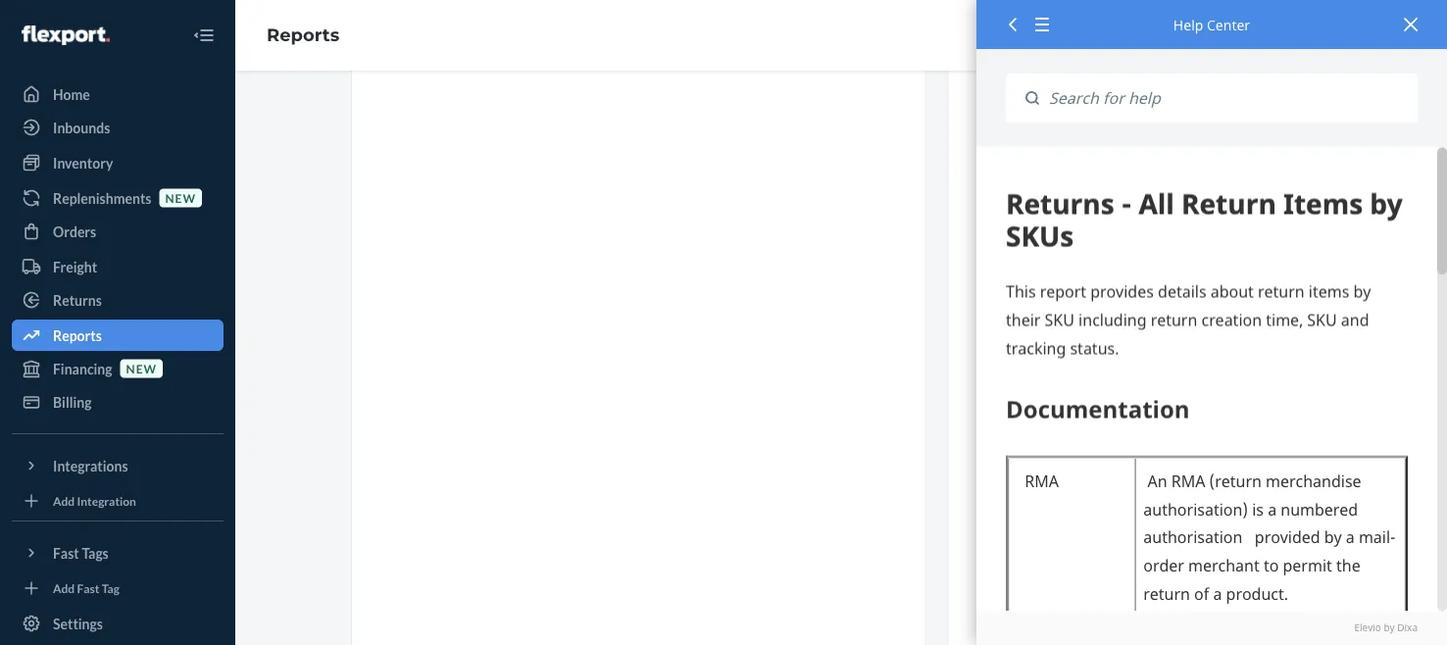 Task type: locate. For each thing, give the bounding box(es) containing it.
alias inside 'button'
[[1135, 478, 1165, 495]]

tracking down inventory - lot tracking and fefo (all products)
[[1075, 194, 1124, 210]]

0 vertical spatial available
[[1048, 522, 1103, 539]]

and
[[1126, 150, 1149, 166], [1126, 194, 1149, 210]]

- inside inventory - lot tracking and fefo (single product)
[[1045, 194, 1050, 210]]

inventory for inventory - lot tracking and fefo (all products)
[[984, 150, 1042, 166]]

tracking down today
[[1075, 150, 1124, 166]]

0 vertical spatial add
[[53, 494, 75, 508]]

products
[[984, 478, 1038, 495], [984, 522, 1038, 539], [984, 566, 1038, 583], [984, 610, 1038, 627]]

inventory up the orders - all orders
[[984, 301, 1042, 318]]

shipments
[[1037, 390, 1100, 406]]

1 vertical spatial alias
[[1174, 522, 1203, 539]]

1 vertical spatial counts
[[1206, 522, 1249, 539]]

2 add from the top
[[53, 581, 75, 595]]

add fast tag link
[[12, 577, 224, 600]]

new up orders link
[[165, 191, 196, 205]]

1 add from the top
[[53, 494, 75, 508]]

fefo inside inventory - lot tracking and fefo (single product)
[[1151, 194, 1186, 210]]

0 horizontal spatial reports
[[53, 327, 102, 344]]

0 vertical spatial tracking
[[1075, 150, 1124, 166]]

integrations
[[53, 457, 128, 474]]

counts inside 'button'
[[1167, 478, 1211, 495]]

- for inventory - levels today
[[1045, 105, 1050, 122]]

alias
[[1135, 478, 1165, 495], [1174, 522, 1203, 539]]

- inside 'button'
[[1041, 522, 1046, 539]]

2 fefo from the top
[[1151, 194, 1186, 210]]

inbounds
[[984, 61, 1040, 78], [53, 119, 110, 136]]

inventory for inventory details - reserve storage
[[984, 301, 1042, 318]]

add fast tag
[[53, 581, 120, 595]]

0 vertical spatial lot
[[1052, 150, 1072, 166]]

2 tracking from the top
[[1075, 194, 1124, 210]]

billing link
[[12, 386, 224, 418]]

inventory - lot tracking and fefo (all products) button
[[980, 136, 1299, 180]]

and down inventory - lot tracking and fefo (all products) button
[[1126, 194, 1149, 210]]

orders down the orders - all orders
[[984, 390, 1027, 406]]

inventory - levels today
[[984, 105, 1128, 122]]

0 vertical spatial fast
[[53, 545, 79, 561]]

with down products - all skus with alias counts 'button' at the bottom right of the page
[[1141, 522, 1171, 539]]

alias for products - available skus with alias counts
[[1174, 522, 1203, 539]]

skus inside products - available skus with alias counts 'button'
[[1106, 522, 1139, 539]]

1 vertical spatial reports link
[[12, 320, 224, 351]]

skus down the products - available skus with no aliases
[[1048, 610, 1081, 627]]

1 horizontal spatial reports
[[267, 24, 339, 46]]

0 vertical spatial and
[[1126, 150, 1149, 166]]

and for (single
[[1126, 194, 1149, 210]]

1 horizontal spatial new
[[165, 191, 196, 205]]

skus up the products - available skus with no aliases
[[1106, 522, 1139, 539]]

fast left tag
[[77, 581, 99, 595]]

inventory inside button
[[984, 301, 1042, 318]]

inventory down "inventory - levels today"
[[984, 150, 1042, 166]]

tracking inside inventory - lot tracking and fefo (single product)
[[1075, 194, 1124, 210]]

tracking
[[1075, 150, 1124, 166], [1075, 194, 1124, 210]]

2 products from the top
[[984, 522, 1038, 539]]

returns link
[[12, 284, 224, 316]]

fast tags button
[[12, 537, 224, 569]]

shipping
[[1050, 61, 1102, 78]]

and inside inventory - lot tracking and fefo (all products) button
[[1126, 150, 1149, 166]]

0 vertical spatial reports
[[267, 24, 339, 46]]

orders up orders - shipments
[[984, 346, 1027, 362]]

all up products - available skus with alias counts
[[1048, 478, 1065, 495]]

add inside add integration link
[[53, 494, 75, 508]]

inventory inside inventory - lot tracking and fefo (single product)
[[984, 194, 1042, 210]]

with inside 'button'
[[1141, 522, 1171, 539]]

1 vertical spatial inbounds
[[53, 119, 110, 136]]

1 horizontal spatial alias
[[1174, 522, 1203, 539]]

1 vertical spatial new
[[126, 361, 157, 375]]

products inside 'button'
[[984, 478, 1038, 495]]

fefo inside button
[[1151, 150, 1186, 166]]

today
[[1092, 105, 1128, 122]]

aliases inside products - available skus with no aliases button
[[1195, 566, 1237, 583]]

lot
[[1052, 150, 1072, 166], [1052, 194, 1072, 210]]

help center
[[1173, 15, 1250, 34]]

skus inside products - available skus with no aliases button
[[1106, 566, 1139, 583]]

inventory - lot tracking and fefo (single product) button
[[980, 180, 1299, 244]]

- for products - available skus with no aliases
[[1041, 566, 1046, 583]]

- for products - skus with linked aliases
[[1041, 610, 1046, 627]]

- for orders - all orders
[[1029, 346, 1034, 362]]

alias up no in the bottom right of the page
[[1174, 522, 1203, 539]]

-
[[1042, 61, 1047, 78], [1045, 105, 1050, 122], [1045, 150, 1050, 166], [1045, 194, 1050, 210], [1090, 301, 1095, 318], [1029, 346, 1034, 362], [1029, 390, 1034, 406], [1041, 478, 1046, 495], [1041, 522, 1046, 539], [1041, 566, 1046, 583], [1041, 610, 1046, 627]]

inventory
[[984, 105, 1042, 122], [984, 150, 1042, 166], [53, 154, 113, 171], [984, 194, 1042, 210], [984, 301, 1042, 318]]

0 horizontal spatial inbounds
[[53, 119, 110, 136]]

products)
[[1209, 150, 1267, 166]]

fefo
[[1151, 150, 1186, 166], [1151, 194, 1186, 210]]

skus inside products - all skus with alias counts 'button'
[[1067, 478, 1100, 495]]

skus
[[1067, 478, 1100, 495], [1106, 522, 1139, 539], [1106, 566, 1139, 583], [1048, 610, 1081, 627]]

skus up products - available skus with alias counts
[[1067, 478, 1100, 495]]

counts inside 'button'
[[1206, 522, 1249, 539]]

new
[[165, 191, 196, 205], [126, 361, 157, 375]]

all
[[1037, 346, 1053, 362], [1048, 478, 1065, 495]]

aliases right no in the bottom right of the page
[[1195, 566, 1237, 583]]

home link
[[12, 78, 224, 110]]

inbounds - shipping plan reconciliation button
[[980, 48, 1299, 92]]

1 and from the top
[[1126, 150, 1149, 166]]

reports link
[[267, 24, 339, 46], [12, 320, 224, 351]]

1 vertical spatial tracking
[[1075, 194, 1124, 210]]

with for products - available skus with no aliases
[[1141, 566, 1171, 583]]

0 horizontal spatial new
[[126, 361, 157, 375]]

available
[[1048, 522, 1103, 539], [1048, 566, 1103, 583]]

fefo for (all
[[1151, 150, 1186, 166]]

fefo left "(all"
[[1151, 150, 1186, 166]]

add
[[53, 494, 75, 508], [53, 581, 75, 595]]

all for skus
[[1048, 478, 1065, 495]]

0 vertical spatial counts
[[1167, 478, 1211, 495]]

products - skus with linked aliases
[[984, 610, 1201, 627]]

1 available from the top
[[1048, 522, 1103, 539]]

and inside inventory - lot tracking and fefo (single product)
[[1126, 194, 1149, 210]]

add up settings
[[53, 581, 75, 595]]

0 vertical spatial reports link
[[267, 24, 339, 46]]

lot for inventory - lot tracking and fefo (single product)
[[1052, 194, 1072, 210]]

skus down products - available skus with alias counts
[[1106, 566, 1139, 583]]

fast
[[53, 545, 79, 561], [77, 581, 99, 595]]

1 vertical spatial reports
[[53, 327, 102, 344]]

(single
[[1188, 194, 1227, 210]]

available inside button
[[1048, 566, 1103, 583]]

- for products - all skus with alias counts
[[1041, 478, 1046, 495]]

products - available skus with no aliases button
[[980, 553, 1299, 597]]

1 lot from the top
[[1052, 150, 1072, 166]]

freight
[[53, 258, 97, 275]]

1 vertical spatial add
[[53, 581, 75, 595]]

1 vertical spatial and
[[1126, 194, 1149, 210]]

add inside add fast tag link
[[53, 581, 75, 595]]

inventory up product)
[[984, 194, 1042, 210]]

inbounds for inbounds
[[53, 119, 110, 136]]

available up products - skus with linked aliases
[[1048, 566, 1103, 583]]

all inside products - all skus with alias counts 'button'
[[1048, 478, 1065, 495]]

1 vertical spatial lot
[[1052, 194, 1072, 210]]

inventory left the levels
[[984, 105, 1042, 122]]

lot down inventory - lot tracking and fefo (all products)
[[1052, 194, 1072, 210]]

returns
[[53, 292, 102, 308]]

1 tracking from the top
[[1075, 150, 1124, 166]]

and down inventory - levels today button
[[1126, 150, 1149, 166]]

all for orders
[[1037, 346, 1053, 362]]

products inside button
[[984, 566, 1038, 583]]

skus for products - available skus with no aliases
[[1106, 566, 1139, 583]]

inventory for inventory - lot tracking and fefo (single product)
[[984, 194, 1042, 210]]

inventory - lot tracking and fefo (single product)
[[984, 194, 1227, 230]]

2 available from the top
[[1048, 566, 1103, 583]]

with left linked
[[1083, 610, 1114, 627]]

close navigation image
[[192, 24, 216, 47]]

billing
[[53, 394, 92, 410]]

with for products - all skus with alias counts
[[1102, 478, 1133, 495]]

new up billing link at bottom
[[126, 361, 157, 375]]

fefo for (single
[[1151, 194, 1186, 210]]

replenishments
[[53, 190, 151, 206]]

inventory - lot tracking and fefo (all products)
[[984, 150, 1267, 166]]

products inside button
[[984, 610, 1038, 627]]

skus for products - available skus with alias counts
[[1106, 522, 1139, 539]]

alias for products - all skus with alias counts
[[1135, 478, 1165, 495]]

aliases right linked
[[1159, 610, 1201, 627]]

inbounds inside button
[[984, 61, 1040, 78]]

products for products - available skus with alias counts
[[984, 522, 1038, 539]]

- inside 'button'
[[1041, 478, 1046, 495]]

orders - all orders button
[[980, 332, 1299, 376]]

with left no in the bottom right of the page
[[1141, 566, 1171, 583]]

skus inside products - skus with linked aliases button
[[1048, 610, 1081, 627]]

inventory details - reserve storage
[[984, 301, 1196, 318]]

3 products from the top
[[984, 566, 1038, 583]]

0 horizontal spatial alias
[[1135, 478, 1165, 495]]

inventory up replenishments
[[53, 154, 113, 171]]

products inside 'button'
[[984, 522, 1038, 539]]

1 vertical spatial fefo
[[1151, 194, 1186, 210]]

with
[[1102, 478, 1133, 495], [1141, 522, 1171, 539], [1141, 566, 1171, 583], [1083, 610, 1114, 627]]

reports
[[267, 24, 339, 46], [53, 327, 102, 344]]

product)
[[984, 213, 1035, 230]]

aliases
[[1195, 566, 1237, 583], [1159, 610, 1201, 627]]

4 products from the top
[[984, 610, 1038, 627]]

alias up products - available skus with alias counts 'button'
[[1135, 478, 1165, 495]]

products for products - skus with linked aliases
[[984, 610, 1038, 627]]

available for products - available skus with alias counts
[[1048, 522, 1103, 539]]

all up orders - shipments
[[1037, 346, 1053, 362]]

fefo left (single on the top right of the page
[[1151, 194, 1186, 210]]

1 horizontal spatial inbounds
[[984, 61, 1040, 78]]

fast inside dropdown button
[[53, 545, 79, 561]]

plan
[[1104, 61, 1131, 78]]

1 vertical spatial all
[[1048, 478, 1065, 495]]

add integration
[[53, 494, 136, 508]]

1 vertical spatial fast
[[77, 581, 99, 595]]

orders up "freight"
[[53, 223, 96, 240]]

0 vertical spatial fefo
[[1151, 150, 1186, 166]]

(all
[[1188, 150, 1207, 166]]

integrations button
[[12, 450, 224, 481]]

orders
[[53, 223, 96, 240], [984, 346, 1027, 362], [1056, 346, 1099, 362], [984, 390, 1027, 406]]

all inside orders - all orders button
[[1037, 346, 1053, 362]]

counts for products - available skus with alias counts
[[1206, 522, 1249, 539]]

elevio
[[1354, 621, 1381, 635]]

elevio by dixa link
[[1006, 621, 1418, 635]]

0 vertical spatial all
[[1037, 346, 1053, 362]]

available down products - all skus with alias counts in the right of the page
[[1048, 522, 1103, 539]]

available inside 'button'
[[1048, 522, 1103, 539]]

1 products from the top
[[984, 478, 1038, 495]]

orders for orders - shipments
[[984, 390, 1027, 406]]

inbounds up "inventory - levels today"
[[984, 61, 1040, 78]]

tracking inside button
[[1075, 150, 1124, 166]]

0 vertical spatial new
[[165, 191, 196, 205]]

fast left tags
[[53, 545, 79, 561]]

lot inside button
[[1052, 150, 1072, 166]]

2 lot from the top
[[1052, 194, 1072, 210]]

inbounds down the home
[[53, 119, 110, 136]]

1 vertical spatial aliases
[[1159, 610, 1201, 627]]

lot inside inventory - lot tracking and fefo (single product)
[[1052, 194, 1072, 210]]

with inside button
[[1141, 566, 1171, 583]]

add left integration
[[53, 494, 75, 508]]

fast tags
[[53, 545, 109, 561]]

2 and from the top
[[1126, 194, 1149, 210]]

products - skus with linked aliases button
[[980, 597, 1299, 641]]

orders - shipments
[[984, 390, 1100, 406]]

counts
[[1167, 478, 1211, 495], [1206, 522, 1249, 539]]

1 vertical spatial available
[[1048, 566, 1103, 583]]

1 fefo from the top
[[1151, 150, 1186, 166]]

alias inside 'button'
[[1174, 522, 1203, 539]]

0 vertical spatial aliases
[[1195, 566, 1237, 583]]

0 vertical spatial inbounds
[[984, 61, 1040, 78]]

0 vertical spatial alias
[[1135, 478, 1165, 495]]

lot down "inventory - levels today"
[[1052, 150, 1072, 166]]

with up products - available skus with alias counts
[[1102, 478, 1133, 495]]

with inside 'button'
[[1102, 478, 1133, 495]]



Task type: describe. For each thing, give the bounding box(es) containing it.
inbounds link
[[12, 112, 224, 143]]

inventory details - reserve storage button
[[980, 288, 1299, 332]]

settings
[[53, 615, 103, 632]]

add for add integration
[[53, 494, 75, 508]]

- for inventory - lot tracking and fefo (single product)
[[1045, 194, 1050, 210]]

inbounds - shipping plan reconciliation
[[984, 61, 1219, 78]]

dixa
[[1397, 621, 1418, 635]]

- for orders - shipments
[[1029, 390, 1034, 406]]

orders link
[[12, 216, 224, 247]]

products - all skus with alias counts
[[984, 478, 1211, 495]]

tag
[[102, 581, 120, 595]]

new for financing
[[126, 361, 157, 375]]

skus for products - all skus with alias counts
[[1067, 478, 1100, 495]]

- for inbounds - shipping plan reconciliation
[[1042, 61, 1047, 78]]

freight link
[[12, 251, 224, 282]]

products - available skus with alias counts
[[984, 522, 1249, 539]]

products - available skus with no aliases
[[984, 566, 1237, 583]]

aliases inside products - skus with linked aliases button
[[1159, 610, 1201, 627]]

orders for orders
[[53, 223, 96, 240]]

no
[[1174, 566, 1192, 583]]

inventory link
[[12, 147, 224, 178]]

levels
[[1052, 105, 1090, 122]]

tracking for (all
[[1075, 150, 1124, 166]]

orders - all orders
[[984, 346, 1099, 362]]

inventory for inventory
[[53, 154, 113, 171]]

products - available skus with alias counts button
[[980, 509, 1299, 553]]

tags
[[82, 545, 109, 561]]

financing
[[53, 360, 112, 377]]

orders up shipments
[[1056, 346, 1099, 362]]

available for products - available skus with no aliases
[[1048, 566, 1103, 583]]

- for products - available skus with alias counts
[[1041, 522, 1046, 539]]

new for replenishments
[[165, 191, 196, 205]]

by
[[1384, 621, 1395, 635]]

Search search field
[[1039, 74, 1418, 123]]

add for add fast tag
[[53, 581, 75, 595]]

elevio by dixa
[[1354, 621, 1418, 635]]

add integration link
[[12, 489, 224, 513]]

products for products - available skus with no aliases
[[984, 566, 1038, 583]]

tracking for (single
[[1075, 194, 1124, 210]]

linked
[[1116, 610, 1156, 627]]

0 horizontal spatial reports link
[[12, 320, 224, 351]]

help
[[1173, 15, 1203, 34]]

inventory - levels today button
[[980, 92, 1299, 136]]

storage
[[1149, 301, 1196, 318]]

settings link
[[12, 608, 224, 639]]

counts for products - all skus with alias counts
[[1167, 478, 1211, 495]]

1 horizontal spatial reports link
[[267, 24, 339, 46]]

inventory for inventory - levels today
[[984, 105, 1042, 122]]

orders for orders - all orders
[[984, 346, 1027, 362]]

products for products - all skus with alias counts
[[984, 478, 1038, 495]]

and for (all
[[1126, 150, 1149, 166]]

orders - shipments button
[[980, 376, 1299, 421]]

center
[[1207, 15, 1250, 34]]

lot for inventory - lot tracking and fefo (all products)
[[1052, 150, 1072, 166]]

inbounds for inbounds - shipping plan reconciliation
[[984, 61, 1040, 78]]

reconciliation
[[1133, 61, 1219, 78]]

details
[[1045, 301, 1088, 318]]

integration
[[77, 494, 136, 508]]

reserve
[[1098, 301, 1146, 318]]

flexport logo image
[[22, 25, 110, 45]]

home
[[53, 86, 90, 102]]

with for products - available skus with alias counts
[[1141, 522, 1171, 539]]

with inside button
[[1083, 610, 1114, 627]]

products - all skus with alias counts button
[[980, 465, 1299, 509]]

- for inventory - lot tracking and fefo (all products)
[[1045, 150, 1050, 166]]



Task type: vqa. For each thing, say whether or not it's contained in the screenshot.
once at top
no



